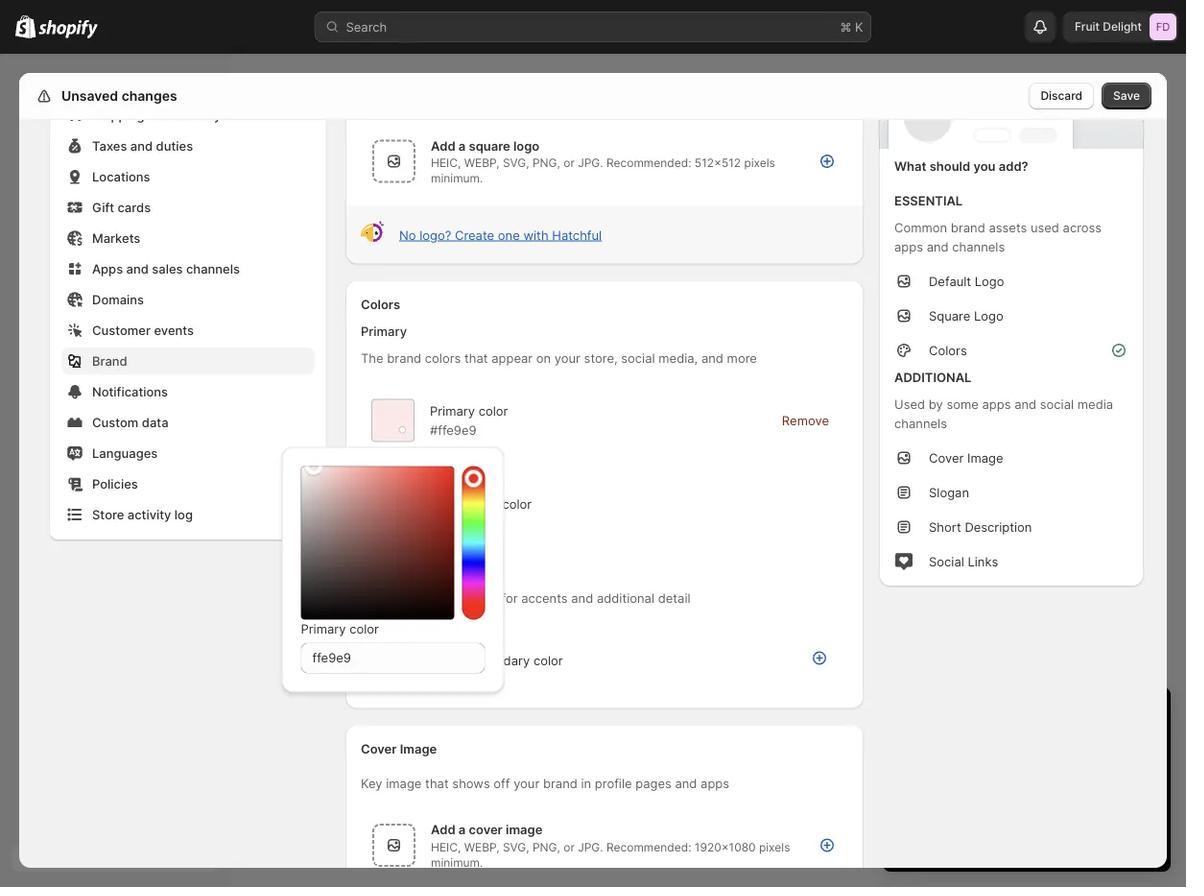 Task type: describe. For each thing, give the bounding box(es) containing it.
unsaved changes
[[61, 88, 177, 104]]

primary color
[[301, 622, 379, 637]]

color right the secondary
[[534, 653, 563, 668]]

brand for common
[[951, 220, 986, 235]]

discard button
[[1030, 83, 1095, 109]]

assets
[[989, 220, 1028, 235]]

square
[[930, 308, 971, 323]]

store
[[92, 507, 124, 522]]

short
[[930, 520, 962, 534]]

0 vertical spatial your
[[555, 351, 581, 366]]

#ffffff
[[430, 515, 465, 530]]

additional
[[597, 591, 655, 606]]

add?
[[999, 158, 1029, 173]]

key image that shows off your brand in profile pages and apps
[[361, 776, 730, 791]]

should
[[930, 158, 971, 173]]

no logo? create one with hatchful
[[399, 227, 602, 242]]

gift cards
[[92, 200, 151, 215]]

primary for primary color #ffe9e9
[[430, 403, 475, 418]]

store activity log
[[92, 507, 193, 522]]

delight
[[1104, 20, 1143, 34]]

essential
[[895, 193, 963, 208]]

2 vertical spatial apps
[[701, 776, 730, 791]]

taxes and duties link
[[61, 133, 315, 159]]

channels inside 'link'
[[186, 261, 240, 276]]

the
[[361, 351, 384, 366]]

description
[[965, 520, 1033, 534]]

social links
[[930, 554, 999, 569]]

channels for essential
[[953, 239, 1006, 254]]

markets link
[[61, 225, 315, 252]]

1 horizontal spatial cover image
[[930, 450, 1004, 465]]

recommended: for add a square logo
[[607, 156, 692, 170]]

color for primary color
[[350, 622, 379, 637]]

heic, for add a square logo
[[431, 156, 461, 170]]

customer
[[92, 323, 151, 338]]

locations link
[[61, 163, 315, 190]]

heic, for add a cover image
[[431, 840, 461, 854]]

save button
[[1102, 83, 1152, 109]]

1 vertical spatial cover
[[361, 742, 397, 757]]

512×512
[[695, 156, 741, 170]]

webp, for square
[[464, 156, 500, 170]]

and down changes
[[148, 108, 170, 122]]

0 horizontal spatial that
[[425, 776, 449, 791]]

delivery
[[173, 108, 221, 122]]

remove button
[[771, 407, 841, 434]]

store activity log link
[[61, 501, 315, 528]]

3 days left in your trial element
[[883, 737, 1172, 872]]

custom
[[92, 415, 139, 430]]

and left more
[[702, 351, 724, 366]]

⌘ k
[[841, 19, 864, 34]]

a for cover
[[459, 822, 466, 837]]

no
[[399, 227, 416, 242]]

or for add a square logo
[[564, 156, 575, 170]]

logo for default logo
[[975, 274, 1005, 289]]

locations
[[92, 169, 150, 184]]

key
[[361, 776, 383, 791]]

0 horizontal spatial social
[[622, 351, 655, 366]]

primary for primary color
[[301, 622, 346, 637]]

1 vertical spatial colors
[[430, 591, 466, 606]]

png, for logo
[[533, 156, 561, 170]]

Primary color text field
[[301, 643, 485, 674]]

logo
[[514, 138, 540, 153]]

media,
[[659, 351, 698, 366]]

add a square logo heic, webp, svg, png, or jpg. recommended: 512×512 pixels minimum.
[[431, 138, 776, 185]]

shows
[[453, 776, 490, 791]]

and inside 'link'
[[126, 261, 149, 276]]

svg, for logo
[[503, 156, 530, 170]]

shipping and delivery link
[[61, 102, 315, 129]]

one
[[498, 227, 520, 242]]

square logo
[[930, 308, 1004, 323]]

settings
[[58, 88, 112, 104]]

markets
[[92, 230, 141, 245]]

apps and sales channels link
[[61, 255, 315, 282]]

fruit delight image
[[1150, 13, 1177, 40]]

used
[[895, 397, 926, 411]]

custom data link
[[61, 409, 315, 436]]

shipping
[[92, 108, 145, 122]]

1 horizontal spatial colors
[[930, 343, 968, 358]]

0 vertical spatial colors
[[425, 351, 461, 366]]

detail
[[658, 591, 691, 606]]

hatchful
[[552, 227, 602, 242]]

gift
[[92, 200, 114, 215]]

1 horizontal spatial image
[[968, 450, 1004, 465]]

add a cover image heic, webp, svg, png, or jpg. recommended: 1920×1080 pixels minimum.
[[431, 822, 791, 870]]

used by some apps and social media channels
[[895, 397, 1114, 431]]

a for square
[[459, 138, 466, 153]]

contrasting
[[430, 496, 499, 511]]

some
[[947, 397, 979, 411]]

square
[[469, 138, 511, 153]]

apps
[[92, 261, 123, 276]]

⌘
[[841, 19, 852, 34]]

minimum. for cover
[[431, 856, 483, 870]]

1 vertical spatial cover image
[[361, 742, 437, 757]]

add for add a cover image heic, webp, svg, png, or jpg. recommended: 1920×1080 pixels minimum.
[[431, 822, 456, 837]]

apps inside common brand assets used across apps and channels
[[895, 239, 924, 254]]

store,
[[584, 351, 618, 366]]

add for add a square logo heic, webp, svg, png, or jpg. recommended: 512×512 pixels minimum.
[[431, 138, 456, 153]]

recommended: for add a cover image
[[607, 840, 692, 854]]

notifications
[[92, 384, 168, 399]]

domains link
[[61, 286, 315, 313]]

duties
[[156, 138, 193, 153]]

and right pages at the right of page
[[675, 776, 698, 791]]

a for secondary
[[458, 653, 465, 668]]

taxes and duties
[[92, 138, 193, 153]]

primary for primary
[[361, 324, 407, 339]]

notifications link
[[61, 378, 315, 405]]

log
[[175, 507, 193, 522]]

by
[[929, 397, 944, 411]]

1 horizontal spatial cover
[[930, 450, 964, 465]]

short description
[[930, 520, 1033, 534]]

with
[[524, 227, 549, 242]]

secondary
[[468, 653, 530, 668]]

webp, for cover
[[464, 840, 500, 854]]

settings dialog
[[19, 0, 1168, 887]]

in
[[581, 776, 592, 791]]

cover
[[469, 822, 503, 837]]

brand for the
[[387, 351, 422, 366]]

add a secondary color
[[430, 653, 563, 668]]

and inside common brand assets used across apps and channels
[[927, 239, 949, 254]]

jpg. for add a cover image
[[578, 840, 604, 854]]

channels for additional
[[895, 416, 948, 431]]



Task type: vqa. For each thing, say whether or not it's contained in the screenshot.
heic, inside Add a square logo HEIC, WEBP, SVG, PNG, or JPG. Recommended: 512×512 pixels minimum.
yes



Task type: locate. For each thing, give the bounding box(es) containing it.
0 vertical spatial cover
[[930, 450, 964, 465]]

png, inside add a cover image heic, webp, svg, png, or jpg. recommended: 1920×1080 pixels minimum.
[[533, 840, 561, 854]]

#ffe9e9
[[430, 422, 477, 437]]

brand link
[[61, 348, 315, 375]]

2 vertical spatial primary
[[301, 622, 346, 637]]

2 heic, from the top
[[431, 840, 461, 854]]

webp, down cover
[[464, 840, 500, 854]]

colors up additional
[[930, 343, 968, 358]]

shopify image
[[15, 15, 36, 38], [39, 20, 98, 39]]

links
[[968, 554, 999, 569]]

recommended: inside add a cover image heic, webp, svg, png, or jpg. recommended: 1920×1080 pixels minimum.
[[607, 840, 692, 854]]

jpg. down in in the bottom of the page
[[578, 840, 604, 854]]

a left the secondary
[[458, 653, 465, 668]]

languages
[[92, 446, 158, 460]]

minimum. inside add a square logo heic, webp, svg, png, or jpg. recommended: 512×512 pixels minimum.
[[431, 171, 483, 185]]

image down primary color text field
[[400, 742, 437, 757]]

2 svg, from the top
[[503, 840, 530, 854]]

0 vertical spatial pixels
[[745, 156, 776, 170]]

2 horizontal spatial apps
[[983, 397, 1012, 411]]

pixels inside add a cover image heic, webp, svg, png, or jpg. recommended: 1920×1080 pixels minimum.
[[759, 840, 791, 854]]

additional
[[895, 370, 972, 385]]

channels inside common brand assets used across apps and channels
[[953, 239, 1006, 254]]

add inside add a cover image heic, webp, svg, png, or jpg. recommended: 1920×1080 pixels minimum.
[[431, 822, 456, 837]]

1 vertical spatial heic,
[[431, 840, 461, 854]]

0 vertical spatial used
[[1031, 220, 1060, 235]]

2 or from the top
[[564, 840, 575, 854]]

customer events
[[92, 323, 194, 338]]

0 vertical spatial a
[[459, 138, 466, 153]]

remove
[[782, 413, 830, 428]]

color right contrasting
[[503, 496, 532, 511]]

1 vertical spatial image
[[400, 742, 437, 757]]

minimum. for square
[[431, 171, 483, 185]]

policies link
[[61, 471, 315, 497]]

image inside add a cover image heic, webp, svg, png, or jpg. recommended: 1920×1080 pixels minimum.
[[506, 822, 543, 837]]

colors right the "supporting"
[[430, 591, 466, 606]]

logo for square logo
[[975, 308, 1004, 323]]

shipping and delivery
[[92, 108, 221, 122]]

and right apps
[[126, 261, 149, 276]]

2 vertical spatial a
[[459, 822, 466, 837]]

1 horizontal spatial channels
[[895, 416, 948, 431]]

pixels right 1920×1080
[[759, 840, 791, 854]]

0 vertical spatial minimum.
[[431, 171, 483, 185]]

color for primary color #ffe9e9
[[479, 403, 508, 418]]

0 horizontal spatial cover image
[[361, 742, 437, 757]]

pixels
[[745, 156, 776, 170], [759, 840, 791, 854]]

0 horizontal spatial your
[[514, 776, 540, 791]]

2 horizontal spatial brand
[[951, 220, 986, 235]]

apps right some
[[983, 397, 1012, 411]]

jpg.
[[578, 156, 604, 170], [578, 840, 604, 854]]

default
[[930, 274, 972, 289]]

heic, inside add a square logo heic, webp, svg, png, or jpg. recommended: 512×512 pixels minimum.
[[431, 156, 461, 170]]

1 vertical spatial channels
[[186, 261, 240, 276]]

channels inside 'used by some apps and social media channels'
[[895, 416, 948, 431]]

0 horizontal spatial apps
[[701, 776, 730, 791]]

0 vertical spatial image
[[968, 450, 1004, 465]]

brand left in in the bottom of the page
[[543, 776, 578, 791]]

pages
[[636, 776, 672, 791]]

domains
[[92, 292, 144, 307]]

logo right default
[[975, 274, 1005, 289]]

svg, inside add a square logo heic, webp, svg, png, or jpg. recommended: 512×512 pixels minimum.
[[503, 156, 530, 170]]

heic, inside add a cover image heic, webp, svg, png, or jpg. recommended: 1920×1080 pixels minimum.
[[431, 840, 461, 854]]

2 jpg. from the top
[[578, 840, 604, 854]]

1 jpg. from the top
[[578, 156, 604, 170]]

colors
[[425, 351, 461, 366], [430, 591, 466, 606]]

0 horizontal spatial cover
[[361, 742, 397, 757]]

create
[[455, 227, 495, 242]]

1 vertical spatial jpg.
[[578, 840, 604, 854]]

used inside common brand assets used across apps and channels
[[1031, 220, 1060, 235]]

for
[[502, 591, 518, 606]]

or
[[564, 156, 575, 170], [564, 840, 575, 854]]

1 horizontal spatial your
[[555, 351, 581, 366]]

a inside add a cover image heic, webp, svg, png, or jpg. recommended: 1920×1080 pixels minimum.
[[459, 822, 466, 837]]

1 horizontal spatial used
[[1031, 220, 1060, 235]]

cover image up key
[[361, 742, 437, 757]]

webp, inside add a square logo heic, webp, svg, png, or jpg. recommended: 512×512 pixels minimum.
[[464, 156, 500, 170]]

cards
[[118, 200, 151, 215]]

svg,
[[503, 156, 530, 170], [503, 840, 530, 854]]

1 horizontal spatial image
[[506, 822, 543, 837]]

0 horizontal spatial colors
[[361, 297, 401, 312]]

channels down assets
[[953, 239, 1006, 254]]

brand
[[951, 220, 986, 235], [387, 351, 422, 366], [543, 776, 578, 791]]

minimum. down 'square'
[[431, 171, 483, 185]]

1 horizontal spatial apps
[[895, 239, 924, 254]]

png, inside add a square logo heic, webp, svg, png, or jpg. recommended: 512×512 pixels minimum.
[[533, 156, 561, 170]]

image right cover
[[506, 822, 543, 837]]

events
[[154, 323, 194, 338]]

cover image up slogan
[[930, 450, 1004, 465]]

color up primary color text field
[[350, 622, 379, 637]]

0 horizontal spatial used
[[469, 591, 498, 606]]

cover up slogan
[[930, 450, 964, 465]]

primary up the the
[[361, 324, 407, 339]]

and right some
[[1015, 397, 1037, 411]]

pixels inside add a square logo heic, webp, svg, png, or jpg. recommended: 512×512 pixels minimum.
[[745, 156, 776, 170]]

contrasting color #ffffff
[[430, 496, 532, 530]]

used right assets
[[1031, 220, 1060, 235]]

1 vertical spatial pixels
[[759, 840, 791, 854]]

accents
[[522, 591, 568, 606]]

or inside add a square logo heic, webp, svg, png, or jpg. recommended: 512×512 pixels minimum.
[[564, 156, 575, 170]]

1 png, from the top
[[533, 156, 561, 170]]

and inside 'used by some apps and social media channels'
[[1015, 397, 1037, 411]]

0 horizontal spatial channels
[[186, 261, 240, 276]]

sales
[[152, 261, 183, 276]]

0 horizontal spatial shopify image
[[15, 15, 36, 38]]

1 vertical spatial a
[[458, 653, 465, 668]]

social left the media
[[1041, 397, 1075, 411]]

primary up primary color text field
[[301, 622, 346, 637]]

that
[[465, 351, 488, 366], [425, 776, 449, 791]]

1 vertical spatial add
[[430, 653, 454, 668]]

1 vertical spatial recommended:
[[607, 840, 692, 854]]

a left cover
[[459, 822, 466, 837]]

2 vertical spatial add
[[431, 822, 456, 837]]

jpg. up "hatchful"
[[578, 156, 604, 170]]

1 vertical spatial primary
[[430, 403, 475, 418]]

1 horizontal spatial shopify image
[[39, 20, 98, 39]]

1 minimum. from the top
[[431, 171, 483, 185]]

1 vertical spatial minimum.
[[431, 856, 483, 870]]

0 vertical spatial png,
[[533, 156, 561, 170]]

common
[[895, 220, 948, 235]]

1 vertical spatial that
[[425, 776, 449, 791]]

used left the for
[[469, 591, 498, 606]]

social
[[930, 554, 965, 569]]

webp, down 'square'
[[464, 156, 500, 170]]

0 vertical spatial jpg.
[[578, 156, 604, 170]]

color inside primary color #ffe9e9
[[479, 403, 508, 418]]

your right the off
[[514, 776, 540, 791]]

customer events link
[[61, 317, 315, 344]]

fruit
[[1075, 20, 1101, 34]]

recommended: down pages at the right of page
[[607, 840, 692, 854]]

the brand colors that appear on your store, social media, and more
[[361, 351, 757, 366]]

channels down used
[[895, 416, 948, 431]]

2 horizontal spatial primary
[[430, 403, 475, 418]]

1 webp, from the top
[[464, 156, 500, 170]]

save
[[1114, 89, 1141, 103]]

0 vertical spatial colors
[[361, 297, 401, 312]]

webp, inside add a cover image heic, webp, svg, png, or jpg. recommended: 1920×1080 pixels minimum.
[[464, 840, 500, 854]]

recommended: left 512×512
[[607, 156, 692, 170]]

0 vertical spatial that
[[465, 351, 488, 366]]

unsaved
[[61, 88, 118, 104]]

svg, down logo
[[503, 156, 530, 170]]

1 svg, from the top
[[503, 156, 530, 170]]

logo?
[[420, 227, 452, 242]]

2 horizontal spatial channels
[[953, 239, 1006, 254]]

0 vertical spatial logo
[[975, 274, 1005, 289]]

activity
[[127, 507, 171, 522]]

or for add a cover image
[[564, 840, 575, 854]]

0 vertical spatial image
[[386, 776, 422, 791]]

png, for image
[[533, 840, 561, 854]]

colors up the the
[[361, 297, 401, 312]]

apps and sales channels
[[92, 261, 240, 276]]

svg, inside add a cover image heic, webp, svg, png, or jpg. recommended: 1920×1080 pixels minimum.
[[503, 840, 530, 854]]

your right on
[[555, 351, 581, 366]]

taxes
[[92, 138, 127, 153]]

brand right the the
[[387, 351, 422, 366]]

add left cover
[[431, 822, 456, 837]]

1 vertical spatial your
[[514, 776, 540, 791]]

primary color #ffe9e9
[[430, 403, 508, 437]]

a left 'square'
[[459, 138, 466, 153]]

media
[[1078, 397, 1114, 411]]

0 horizontal spatial image
[[400, 742, 437, 757]]

0 vertical spatial social
[[622, 351, 655, 366]]

heic, down shows
[[431, 840, 461, 854]]

2 minimum. from the top
[[431, 856, 483, 870]]

0 vertical spatial cover image
[[930, 450, 1004, 465]]

data
[[142, 415, 169, 430]]

0 vertical spatial primary
[[361, 324, 407, 339]]

and right taxes
[[130, 138, 153, 153]]

primary up #ffe9e9 on the left top
[[430, 403, 475, 418]]

pixels for add a square logo
[[745, 156, 776, 170]]

languages link
[[61, 440, 315, 467]]

profile
[[595, 776, 632, 791]]

jpg. inside add a cover image heic, webp, svg, png, or jpg. recommended: 1920×1080 pixels minimum.
[[578, 840, 604, 854]]

0 horizontal spatial brand
[[387, 351, 422, 366]]

and down common
[[927, 239, 949, 254]]

color down appear
[[479, 403, 508, 418]]

1 vertical spatial social
[[1041, 397, 1075, 411]]

discard
[[1041, 89, 1083, 103]]

0 vertical spatial webp,
[[464, 156, 500, 170]]

1 vertical spatial logo
[[975, 308, 1004, 323]]

common brand assets used across apps and channels
[[895, 220, 1103, 254]]

0 vertical spatial or
[[564, 156, 575, 170]]

0 horizontal spatial primary
[[301, 622, 346, 637]]

add
[[431, 138, 456, 153], [430, 653, 454, 668], [431, 822, 456, 837]]

0 vertical spatial channels
[[953, 239, 1006, 254]]

logo
[[975, 274, 1005, 289], [975, 308, 1004, 323]]

add inside add a square logo heic, webp, svg, png, or jpg. recommended: 512×512 pixels minimum.
[[431, 138, 456, 153]]

or up "hatchful"
[[564, 156, 575, 170]]

1 vertical spatial png,
[[533, 840, 561, 854]]

social inside 'used by some apps and social media channels'
[[1041, 397, 1075, 411]]

png, down key image that shows off your brand in profile pages and apps
[[533, 840, 561, 854]]

change image
[[399, 426, 406, 434]]

1 horizontal spatial that
[[465, 351, 488, 366]]

0 vertical spatial svg,
[[503, 156, 530, 170]]

heic, up logo?
[[431, 156, 461, 170]]

2 vertical spatial brand
[[543, 776, 578, 791]]

0 vertical spatial apps
[[895, 239, 924, 254]]

add for add a secondary color
[[430, 653, 454, 668]]

channels down 'markets' link
[[186, 261, 240, 276]]

gift cards link
[[61, 194, 315, 221]]

apps down common
[[895, 239, 924, 254]]

0 horizontal spatial image
[[386, 776, 422, 791]]

jpg. inside add a square logo heic, webp, svg, png, or jpg. recommended: 512×512 pixels minimum.
[[578, 156, 604, 170]]

2 recommended: from the top
[[607, 840, 692, 854]]

pixels for add a cover image
[[759, 840, 791, 854]]

recommended:
[[607, 156, 692, 170], [607, 840, 692, 854]]

image
[[968, 450, 1004, 465], [400, 742, 437, 757]]

that left shows
[[425, 776, 449, 791]]

svg, down the off
[[503, 840, 530, 854]]

supporting colors used for accents and additional detail
[[361, 591, 691, 606]]

or inside add a cover image heic, webp, svg, png, or jpg. recommended: 1920×1080 pixels minimum.
[[564, 840, 575, 854]]

policies
[[92, 476, 138, 491]]

2 webp, from the top
[[464, 840, 500, 854]]

brand left assets
[[951, 220, 986, 235]]

brand inside common brand assets used across apps and channels
[[951, 220, 986, 235]]

a inside add a square logo heic, webp, svg, png, or jpg. recommended: 512×512 pixels minimum.
[[459, 138, 466, 153]]

1 vertical spatial webp,
[[464, 840, 500, 854]]

what
[[895, 158, 927, 173]]

1 vertical spatial or
[[564, 840, 575, 854]]

0 vertical spatial heic,
[[431, 156, 461, 170]]

apps
[[895, 239, 924, 254], [983, 397, 1012, 411], [701, 776, 730, 791]]

add left 'square'
[[431, 138, 456, 153]]

jpg. for add a square logo
[[578, 156, 604, 170]]

image down 'used by some apps and social media channels'
[[968, 450, 1004, 465]]

1 recommended: from the top
[[607, 156, 692, 170]]

1 vertical spatial apps
[[983, 397, 1012, 411]]

what should you add?
[[895, 158, 1029, 173]]

0 vertical spatial recommended:
[[607, 156, 692, 170]]

colors up primary color #ffe9e9
[[425, 351, 461, 366]]

and right accents
[[572, 591, 594, 606]]

brand
[[92, 353, 127, 368]]

pixels right 512×512
[[745, 156, 776, 170]]

cover
[[930, 450, 964, 465], [361, 742, 397, 757]]

1 or from the top
[[564, 156, 575, 170]]

no logo? create one with hatchful link
[[399, 227, 602, 242]]

png, down logo
[[533, 156, 561, 170]]

or down key image that shows off your brand in profile pages and apps
[[564, 840, 575, 854]]

1 vertical spatial used
[[469, 591, 498, 606]]

social right store,
[[622, 351, 655, 366]]

1 vertical spatial svg,
[[503, 840, 530, 854]]

1920×1080
[[695, 840, 756, 854]]

2 vertical spatial channels
[[895, 416, 948, 431]]

1 vertical spatial brand
[[387, 351, 422, 366]]

secondary
[[361, 564, 425, 579]]

minimum. down cover
[[431, 856, 483, 870]]

dialog
[[1175, 73, 1187, 868]]

no logo? create one with hatchful image
[[361, 221, 384, 244]]

0 vertical spatial add
[[431, 138, 456, 153]]

color for contrasting color #ffffff
[[503, 496, 532, 511]]

across
[[1064, 220, 1103, 235]]

2 png, from the top
[[533, 840, 561, 854]]

appear
[[492, 351, 533, 366]]

1 heic, from the top
[[431, 156, 461, 170]]

1 horizontal spatial primary
[[361, 324, 407, 339]]

1 vertical spatial image
[[506, 822, 543, 837]]

channels
[[953, 239, 1006, 254], [186, 261, 240, 276], [895, 416, 948, 431]]

primary inside primary color #ffe9e9
[[430, 403, 475, 418]]

image right key
[[386, 776, 422, 791]]

apps inside 'used by some apps and social media channels'
[[983, 397, 1012, 411]]

logo right square
[[975, 308, 1004, 323]]

0 vertical spatial brand
[[951, 220, 986, 235]]

supporting
[[361, 591, 426, 606]]

cover up key
[[361, 742, 397, 757]]

recommended: inside add a square logo heic, webp, svg, png, or jpg. recommended: 512×512 pixels minimum.
[[607, 156, 692, 170]]

that left appear
[[465, 351, 488, 366]]

1 vertical spatial colors
[[930, 343, 968, 358]]

1 horizontal spatial social
[[1041, 397, 1075, 411]]

1 horizontal spatial brand
[[543, 776, 578, 791]]

minimum. inside add a cover image heic, webp, svg, png, or jpg. recommended: 1920×1080 pixels minimum.
[[431, 856, 483, 870]]

svg, for image
[[503, 840, 530, 854]]

you
[[974, 158, 996, 173]]

color inside contrasting color #ffffff
[[503, 496, 532, 511]]

slogan
[[930, 485, 970, 500]]

add left the secondary
[[430, 653, 454, 668]]

heic,
[[431, 156, 461, 170], [431, 840, 461, 854]]

on
[[537, 351, 551, 366]]

apps right pages at the right of page
[[701, 776, 730, 791]]



